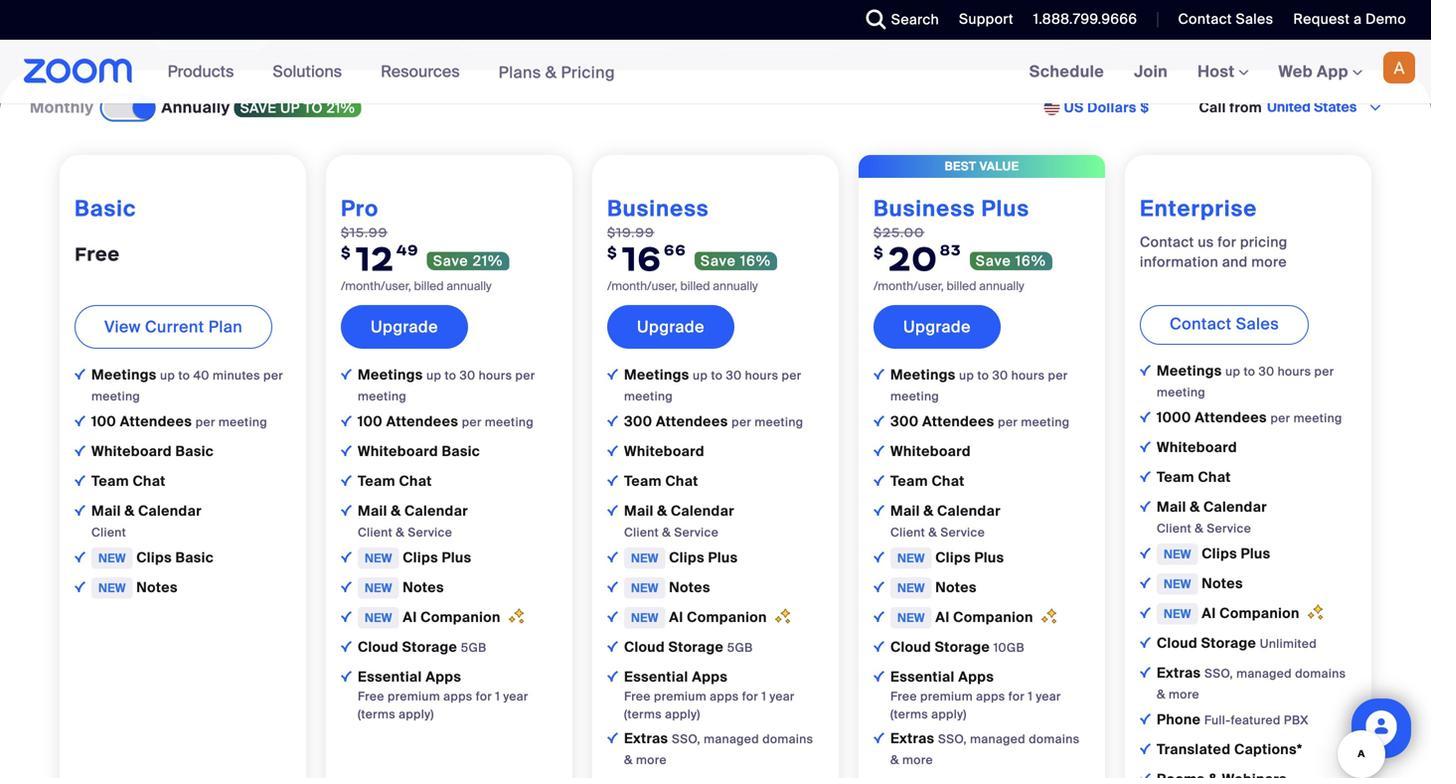 Task type: locate. For each thing, give the bounding box(es) containing it.
1 horizontal spatial billed
[[680, 278, 710, 294]]

1 horizontal spatial managed
[[970, 731, 1026, 747]]

team
[[1157, 468, 1195, 486], [91, 472, 129, 490], [358, 472, 395, 490], [624, 472, 662, 490], [891, 472, 928, 490]]

2 apps from the left
[[692, 668, 728, 686]]

sales up host dropdown button
[[1236, 10, 1274, 28]]

client for business
[[624, 525, 659, 540]]

1 horizontal spatial 1
[[762, 689, 766, 704]]

domains for cloud storage 10gb
[[1029, 731, 1080, 747]]

2 business from the left
[[874, 195, 976, 223]]

notes for pro
[[403, 578, 444, 597]]

1 horizontal spatial apps
[[710, 689, 739, 704]]

zoom events & webinars
[[473, 22, 666, 43]]

2 premium from the left
[[654, 689, 707, 704]]

2 horizontal spatial 1
[[1028, 689, 1033, 704]]

zoom left rooms
[[728, 22, 773, 43]]

minutes
[[213, 368, 260, 383]]

service for business
[[674, 525, 719, 540]]

team chat
[[1157, 468, 1231, 486], [91, 472, 166, 490], [358, 472, 432, 490], [624, 472, 698, 490], [891, 472, 965, 490]]

2 billed from the left
[[680, 278, 710, 294]]

sso, for cloud storage 5gb
[[672, 731, 701, 747]]

3 upgrade link from the left
[[874, 305, 1001, 349]]

1 year from the left
[[503, 689, 528, 704]]

0 horizontal spatial 100 attendees per meeting
[[91, 412, 267, 431]]

phone
[[362, 22, 411, 43], [1157, 710, 1201, 729]]

one
[[219, 22, 251, 43]]

2 horizontal spatial upgrade link
[[874, 305, 1001, 349]]

6 zoom from the left
[[1122, 22, 1167, 43]]

/month/user, inside pro $15.99 $ 12 49 save 21% /month/user, billed annually
[[341, 278, 411, 294]]

(terms for 16
[[624, 707, 662, 722]]

2 horizontal spatial billed
[[947, 278, 976, 294]]

2 16% from the left
[[1016, 252, 1046, 270]]

zoom up join
[[1122, 22, 1167, 43]]

attendees
[[1195, 408, 1267, 427], [120, 412, 192, 431], [386, 412, 458, 431], [656, 412, 728, 431], [922, 412, 994, 431]]

new ai companion for pro
[[365, 608, 504, 627]]

1 apply) from the left
[[399, 707, 434, 722]]

sales
[[1236, 10, 1274, 28], [1236, 313, 1279, 334]]

1 horizontal spatial 300 attendees per meeting
[[891, 412, 1070, 431]]

whiteboard basic for basic
[[91, 442, 214, 461]]

100 attendees per meeting for pro
[[358, 412, 534, 431]]

2 horizontal spatial annually
[[979, 278, 1024, 294]]

meeting inside 1000 attendees per meeting
[[1294, 410, 1342, 426]]

2 horizontal spatial (terms
[[891, 707, 928, 722]]

basic
[[75, 195, 136, 223], [175, 442, 214, 461], [442, 442, 480, 461], [175, 548, 214, 567]]

3 essential apps free premium apps for 1 year (terms apply) from the left
[[891, 668, 1061, 722]]

2 zoom from the left
[[313, 22, 358, 43]]

Country/Region text field
[[1265, 97, 1367, 117]]

/month/user, inside business $19.99 $ 16 66 save 16% /month/user, billed annually
[[607, 278, 678, 294]]

1 apps from the left
[[443, 689, 473, 704]]

2 300 from the left
[[891, 412, 919, 431]]

0 horizontal spatial annually
[[447, 278, 492, 294]]

contact sales link
[[1163, 0, 1279, 40], [1178, 10, 1274, 28], [1140, 305, 1309, 345]]

ai
[[1202, 604, 1216, 623], [403, 608, 417, 627], [669, 608, 683, 627], [936, 608, 950, 627]]

0 horizontal spatial essential apps free premium apps for 1 year (terms apply)
[[358, 668, 528, 722]]

zoom up the solutions
[[313, 22, 358, 43]]

1 horizontal spatial 100
[[358, 412, 383, 431]]

billed down 83
[[947, 278, 976, 294]]

business inside business $19.99 $ 16 66 save 16% /month/user, billed annually
[[607, 195, 709, 223]]

1 300 attendees per meeting from the left
[[624, 412, 803, 431]]

3 upgrade from the left
[[903, 316, 971, 337]]

hours
[[1278, 364, 1311, 379], [479, 368, 512, 383], [745, 368, 779, 383], [1011, 368, 1045, 383]]

annually inside pro $15.99 $ 12 49 save 21% /month/user, billed annually
[[447, 278, 492, 294]]

0 horizontal spatial apps
[[426, 668, 461, 686]]

up for pro
[[427, 368, 442, 383]]

1 zoom from the left
[[170, 22, 215, 43]]

3 /month/user, from the left
[[874, 278, 944, 294]]

plus for pro
[[442, 548, 472, 567]]

2 100 attendees per meeting from the left
[[358, 412, 534, 431]]

apps
[[443, 689, 473, 704], [710, 689, 739, 704], [976, 689, 1005, 704]]

3 essential from the left
[[891, 668, 955, 686]]

plus inside business plus $25.00 $ 20 83 save 16% /month/user, billed annually
[[981, 195, 1030, 223]]

notes for enterprise
[[1202, 574, 1243, 593]]

2 horizontal spatial essential apps free premium apps for 1 year (terms apply)
[[891, 668, 1061, 722]]

4 zoom from the left
[[728, 22, 773, 43]]

mail & calendar client
[[91, 502, 202, 540]]

$ inside business $19.99 $ 16 66 save 16% /month/user, billed annually
[[607, 243, 618, 262]]

1 horizontal spatial apps
[[692, 668, 728, 686]]

0 horizontal spatial business
[[607, 195, 709, 223]]

16% right "66"
[[740, 252, 771, 270]]

value
[[980, 158, 1019, 174]]

phone up "resources"
[[362, 22, 411, 43]]

49
[[396, 240, 419, 259]]

annually inside business plus $25.00 $ 20 83 save 16% /month/user, billed annually
[[979, 278, 1024, 294]]

billed down 49
[[414, 278, 444, 294]]

new notes for enterprise
[[1164, 574, 1243, 593]]

banner
[[0, 40, 1431, 105]]

2 essential apps free premium apps for 1 year (terms apply) from the left
[[624, 668, 795, 722]]

web app
[[1279, 61, 1349, 82]]

meetings navigation
[[1014, 40, 1431, 105]]

new notes
[[1164, 574, 1243, 593], [98, 578, 178, 597], [365, 578, 444, 597], [631, 578, 710, 597], [897, 578, 977, 597]]

zoom left support
[[893, 22, 938, 43]]

annually for 12
[[447, 278, 492, 294]]

up inside the up to 40 minutes per meeting
[[160, 368, 175, 383]]

full-
[[1204, 712, 1231, 728]]

1 cloud storage 5gb from the left
[[358, 638, 487, 656]]

new
[[1164, 547, 1191, 562], [98, 550, 126, 566], [365, 550, 392, 566], [631, 550, 659, 566], [897, 550, 925, 566], [1164, 576, 1191, 592], [98, 580, 126, 596], [365, 580, 392, 596], [631, 580, 659, 596], [897, 580, 925, 596], [1164, 606, 1191, 622], [365, 610, 392, 626], [631, 610, 659, 626], [897, 610, 925, 626]]

1 horizontal spatial sso, managed domains & more
[[891, 731, 1080, 768]]

2 horizontal spatial apply)
[[931, 707, 967, 722]]

30 for business
[[726, 368, 742, 383]]

upgrade link down 20
[[874, 305, 1001, 349]]

contact right 'search'
[[942, 22, 1004, 43]]

1 premium from the left
[[388, 689, 440, 704]]

1 horizontal spatial /month/user,
[[607, 278, 678, 294]]

1 horizontal spatial year
[[770, 689, 795, 704]]

2 horizontal spatial domains
[[1295, 666, 1346, 681]]

more inside enterprise contact us for pricing information and more
[[1252, 253, 1287, 271]]

per
[[1314, 364, 1334, 379], [263, 368, 283, 383], [515, 368, 535, 383], [782, 368, 802, 383], [1048, 368, 1068, 383], [1271, 410, 1290, 426], [196, 414, 215, 430], [462, 414, 482, 430], [732, 414, 752, 430], [998, 414, 1018, 430]]

year for 12
[[503, 689, 528, 704]]

1 16% from the left
[[740, 252, 771, 270]]

business up $19.99
[[607, 195, 709, 223]]

0 horizontal spatial upgrade
[[371, 316, 438, 337]]

domains
[[1295, 666, 1346, 681], [763, 731, 813, 747], [1029, 731, 1080, 747]]

0 horizontal spatial year
[[503, 689, 528, 704]]

phone up translated
[[1157, 710, 1201, 729]]

1 sales from the top
[[1236, 10, 1274, 28]]

2 horizontal spatial include image
[[1140, 365, 1151, 376]]

2 /month/user, from the left
[[607, 278, 678, 294]]

2 1 from the left
[[762, 689, 766, 704]]

sso, managed domains & more for cloud storage 10gb
[[891, 731, 1080, 768]]

cloud storage 5gb
[[358, 638, 487, 656], [624, 638, 753, 656]]

0 horizontal spatial extras
[[624, 729, 672, 748]]

chat for pro
[[399, 472, 432, 490]]

annually right 20
[[979, 278, 1024, 294]]

2 horizontal spatial year
[[1036, 689, 1061, 704]]

1 horizontal spatial essential apps free premium apps for 1 year (terms apply)
[[624, 668, 795, 722]]

21% down the solutions
[[327, 99, 355, 117]]

meetings for basic
[[91, 366, 160, 384]]

companion
[[1220, 604, 1300, 623], [421, 608, 501, 627], [687, 608, 767, 627], [953, 608, 1033, 627]]

meetings for business
[[624, 366, 693, 384]]

calendar
[[1204, 498, 1267, 516], [138, 502, 202, 520], [405, 502, 468, 520], [671, 502, 734, 520], [937, 502, 1001, 520]]

managed for cloud storage 5gb
[[704, 731, 759, 747]]

upgrade link down the 12
[[341, 305, 468, 349]]

0 horizontal spatial upgrade link
[[341, 305, 468, 349]]

0 horizontal spatial phone
[[362, 22, 411, 43]]

2 horizontal spatial apps
[[958, 668, 994, 686]]

2 horizontal spatial sso, managed domains & more
[[1157, 666, 1346, 702]]

0 horizontal spatial 100
[[91, 412, 116, 431]]

5 zoom from the left
[[893, 22, 938, 43]]

1 apps from the left
[[426, 668, 461, 686]]

to inside the up to 40 minutes per meeting
[[178, 368, 190, 383]]

2 annually from the left
[[713, 278, 758, 294]]

contact inside enterprise contact us for pricing information and more
[[1140, 233, 1194, 251]]

whiteboard inside 'tabs of zoom services' tab list
[[1171, 22, 1261, 43]]

3 apply) from the left
[[931, 707, 967, 722]]

1 horizontal spatial 16%
[[1016, 252, 1046, 270]]

to for business
[[711, 368, 723, 383]]

events
[[522, 22, 574, 43]]

upgrade link
[[341, 305, 468, 349], [607, 305, 734, 349], [874, 305, 1001, 349]]

0 horizontal spatial sso, managed domains & more
[[624, 731, 813, 768]]

1 business from the left
[[607, 195, 709, 223]]

billed inside pro $15.99 $ 12 49 save 21% /month/user, billed annually
[[414, 278, 444, 294]]

1 300 from the left
[[624, 412, 652, 431]]

2 horizontal spatial upgrade
[[903, 316, 971, 337]]

upgrade down '16'
[[637, 316, 705, 337]]

100 attendees per meeting
[[91, 412, 267, 431], [358, 412, 534, 431]]

mail for basic
[[91, 502, 121, 520]]

0 horizontal spatial managed
[[704, 731, 759, 747]]

for
[[1218, 233, 1237, 251], [476, 689, 492, 704], [742, 689, 758, 704], [1009, 689, 1025, 704]]

$ inside business plus $25.00 $ 20 83 save 16% /month/user, billed annually
[[874, 243, 884, 262]]

$ inside popup button
[[1140, 98, 1149, 117]]

1 upgrade link from the left
[[341, 305, 468, 349]]

contact sales
[[1178, 10, 1274, 28], [1170, 313, 1279, 334]]

2 upgrade from the left
[[637, 316, 705, 337]]

ok image
[[341, 415, 352, 426], [874, 415, 885, 426], [75, 445, 85, 456], [341, 445, 352, 456], [874, 445, 885, 456], [1140, 471, 1151, 482], [874, 475, 885, 486], [1140, 501, 1151, 512], [75, 505, 85, 516], [1140, 547, 1151, 558], [341, 551, 352, 562], [341, 581, 352, 592], [874, 581, 885, 592], [341, 611, 352, 622], [607, 611, 618, 622], [874, 611, 885, 622], [1140, 637, 1151, 648], [341, 641, 352, 652], [874, 641, 885, 652], [1140, 667, 1151, 678], [1140, 713, 1151, 724], [874, 732, 885, 743], [1140, 743, 1151, 754], [1140, 773, 1151, 778]]

1 horizontal spatial premium
[[654, 689, 707, 704]]

enterprise contact us for pricing information and more
[[1140, 195, 1288, 271]]

new clips plus for enterprise
[[1164, 545, 1271, 563]]

contact up host on the top
[[1178, 10, 1232, 28]]

billed for 12
[[414, 278, 444, 294]]

business up $25.00
[[874, 195, 976, 223]]

cloud
[[1157, 634, 1198, 652], [358, 638, 399, 656], [624, 638, 665, 656], [891, 638, 931, 656]]

featured
[[1231, 712, 1281, 728]]

enterprise
[[1140, 195, 1257, 223]]

attendees for business
[[656, 412, 728, 431]]

$ for us
[[1140, 98, 1149, 117]]

include image
[[1140, 365, 1151, 376], [75, 369, 85, 380], [341, 369, 352, 380]]

3 premium from the left
[[920, 689, 973, 704]]

0 horizontal spatial apps
[[443, 689, 473, 704]]

new clips plus for business
[[631, 548, 738, 567]]

mail inside mail & calendar client
[[91, 502, 121, 520]]

business inside business plus $25.00 $ 20 83 save 16% /month/user, billed annually
[[874, 195, 976, 223]]

essential apps free premium apps for 1 year (terms apply)
[[358, 668, 528, 722], [624, 668, 795, 722], [891, 668, 1061, 722]]

0 horizontal spatial apply)
[[399, 707, 434, 722]]

2 horizontal spatial managed
[[1237, 666, 1292, 681]]

0 horizontal spatial premium
[[388, 689, 440, 704]]

zoom up plans
[[473, 22, 518, 43]]

1 essential from the left
[[358, 668, 422, 686]]

cloud storage 5gb for 16
[[624, 638, 753, 656]]

client inside mail & calendar client
[[91, 525, 126, 540]]

zoom one
[[170, 22, 251, 43]]

0 vertical spatial 21%
[[327, 99, 355, 117]]

sales down and
[[1236, 313, 1279, 334]]

companion for pro
[[421, 608, 501, 627]]

annually inside business $19.99 $ 16 66 save 16% /month/user, billed annually
[[713, 278, 758, 294]]

1 for 16
[[762, 689, 766, 704]]

2 100 from the left
[[358, 412, 383, 431]]

notes for basic
[[136, 578, 178, 597]]

5gb
[[461, 640, 487, 655], [727, 640, 753, 655]]

2 essential from the left
[[624, 668, 688, 686]]

zoom for zoom phone
[[313, 22, 358, 43]]

per inside 1000 attendees per meeting
[[1271, 410, 1290, 426]]

cloud for business
[[624, 638, 665, 656]]

calendar inside mail & calendar client
[[138, 502, 202, 520]]

0 horizontal spatial /month/user,
[[341, 278, 411, 294]]

3 annually from the left
[[979, 278, 1024, 294]]

new clips plus
[[1164, 545, 1271, 563], [365, 548, 472, 567], [631, 548, 738, 567], [897, 548, 1004, 567]]

phone full-featured pbx
[[1157, 710, 1309, 729]]

apps for 12
[[443, 689, 473, 704]]

annually
[[447, 278, 492, 294], [713, 278, 758, 294], [979, 278, 1024, 294]]

save right 83
[[976, 252, 1011, 270]]

0 horizontal spatial include image
[[75, 369, 85, 380]]

ok image
[[1140, 411, 1151, 422], [75, 415, 85, 426], [607, 415, 618, 426], [1140, 441, 1151, 452], [607, 445, 618, 456], [75, 475, 85, 486], [341, 475, 352, 486], [607, 475, 618, 486], [341, 505, 352, 516], [607, 505, 618, 516], [874, 505, 885, 516], [75, 551, 85, 562], [607, 551, 618, 562], [874, 551, 885, 562], [1140, 577, 1151, 588], [75, 581, 85, 592], [607, 581, 618, 592], [1140, 607, 1151, 618], [607, 641, 618, 652], [607, 732, 618, 743]]

contact inside 'tabs of zoom services' tab list
[[942, 22, 1004, 43]]

plans & pricing link
[[499, 62, 615, 83], [499, 62, 615, 83]]

team chat for basic
[[91, 472, 166, 490]]

0 horizontal spatial 1
[[495, 689, 500, 704]]

billed for 16
[[680, 278, 710, 294]]

0 horizontal spatial (terms
[[358, 707, 395, 722]]

0 vertical spatial sales
[[1236, 10, 1274, 28]]

billed down "66"
[[680, 278, 710, 294]]

view current plan
[[104, 316, 243, 337]]

2 (terms from the left
[[624, 707, 662, 722]]

new clips plus for pro
[[365, 548, 472, 567]]

$ down $19.99
[[607, 243, 618, 262]]

for inside enterprise contact us for pricing information and more
[[1218, 233, 1237, 251]]

tabs of zoom services tab list
[[30, 14, 1401, 50]]

100 for basic
[[91, 412, 116, 431]]

3 billed from the left
[[947, 278, 976, 294]]

1 horizontal spatial 5gb
[[727, 640, 753, 655]]

& inside 'tabs of zoom services' tab list
[[578, 22, 590, 43]]

extras for cloud storage 5gb
[[624, 729, 672, 748]]

whiteboard basic
[[91, 442, 214, 461], [358, 442, 480, 461]]

1 essential apps free premium apps for 1 year (terms apply) from the left
[[358, 668, 528, 722]]

2 horizontal spatial apps
[[976, 689, 1005, 704]]

1 whiteboard basic from the left
[[91, 442, 214, 461]]

managed
[[1237, 666, 1292, 681], [704, 731, 759, 747], [970, 731, 1026, 747]]

1 (terms from the left
[[358, 707, 395, 722]]

1 vertical spatial sales
[[1236, 313, 1279, 334]]

zoom
[[170, 22, 215, 43], [313, 22, 358, 43], [473, 22, 518, 43], [728, 22, 773, 43], [893, 22, 938, 43], [1122, 22, 1167, 43]]

save right 49
[[433, 252, 469, 270]]

5gb for 12
[[461, 640, 487, 655]]

best
[[945, 158, 976, 174]]

new ai companion
[[1164, 604, 1303, 623], [365, 608, 504, 627], [631, 608, 771, 627], [897, 608, 1037, 627]]

2 horizontal spatial premium
[[920, 689, 973, 704]]

billed inside business $19.99 $ 16 66 save 16% /month/user, billed annually
[[680, 278, 710, 294]]

plus for business
[[708, 548, 738, 567]]

2 5gb from the left
[[727, 640, 753, 655]]

upgrade down the 12
[[371, 316, 438, 337]]

$ for business
[[607, 243, 618, 262]]

2 300 attendees per meeting from the left
[[891, 412, 1070, 431]]

premium for 12
[[388, 689, 440, 704]]

zoom for zoom whiteboard
[[1122, 22, 1167, 43]]

save down the solutions
[[240, 99, 277, 117]]

zoom for zoom rooms
[[728, 22, 773, 43]]

meeting inside the up to 40 minutes per meeting
[[91, 388, 140, 404]]

1 5gb from the left
[[461, 640, 487, 655]]

0 horizontal spatial essential
[[358, 668, 422, 686]]

1 horizontal spatial business
[[874, 195, 976, 223]]

premium for 16
[[654, 689, 707, 704]]

rooms
[[777, 22, 832, 43]]

client for pro
[[358, 525, 393, 540]]

30
[[1259, 364, 1275, 379], [460, 368, 475, 383], [726, 368, 742, 383], [992, 368, 1008, 383]]

search button
[[852, 0, 944, 40]]

1 horizontal spatial upgrade
[[637, 316, 705, 337]]

/month/user, down "66"
[[607, 278, 678, 294]]

1 annually from the left
[[447, 278, 492, 294]]

us dollars $
[[1064, 98, 1149, 117]]

upgrade down 20
[[903, 316, 971, 337]]

cloud storage 5gb for 12
[[358, 638, 487, 656]]

1 horizontal spatial essential
[[624, 668, 688, 686]]

$ down $15.99
[[341, 243, 351, 262]]

1 horizontal spatial whiteboard basic
[[358, 442, 480, 461]]

1 horizontal spatial 100 attendees per meeting
[[358, 412, 534, 431]]

1 horizontal spatial upgrade link
[[607, 305, 734, 349]]

$ right dollars
[[1140, 98, 1149, 117]]

save right "66"
[[701, 252, 736, 270]]

team for pro
[[358, 472, 395, 490]]

1 horizontal spatial sso,
[[938, 731, 967, 747]]

current
[[145, 316, 204, 337]]

1 horizontal spatial 21%
[[473, 252, 503, 270]]

clips for business
[[669, 548, 705, 567]]

300 attendees per meeting
[[624, 412, 803, 431], [891, 412, 1070, 431]]

pro
[[341, 195, 379, 223]]

1 upgrade from the left
[[371, 316, 438, 337]]

2 apps from the left
[[710, 689, 739, 704]]

1 horizontal spatial (terms
[[624, 707, 662, 722]]

3 1 from the left
[[1028, 689, 1033, 704]]

3 zoom from the left
[[473, 22, 518, 43]]

40
[[193, 368, 209, 383]]

extras for cloud storage 10gb
[[891, 729, 938, 748]]

include image for pro
[[341, 369, 352, 380]]

1 100 from the left
[[91, 412, 116, 431]]

essential
[[358, 668, 422, 686], [624, 668, 688, 686], [891, 668, 955, 686]]

1
[[495, 689, 500, 704], [762, 689, 766, 704], [1028, 689, 1033, 704]]

call
[[1199, 98, 1226, 117]]

business
[[607, 195, 709, 223], [874, 195, 976, 223]]

1 100 attendees per meeting from the left
[[91, 412, 267, 431]]

storage for enterprise
[[1201, 634, 1256, 652]]

1 horizontal spatial phone
[[1157, 710, 1201, 729]]

/month/user, down 49
[[341, 278, 411, 294]]

300 for cloud storage 5gb
[[624, 412, 652, 431]]

0 horizontal spatial domains
[[763, 731, 813, 747]]

(terms for 12
[[358, 707, 395, 722]]

1 horizontal spatial 300
[[891, 412, 919, 431]]

profile picture image
[[1384, 52, 1415, 83]]

mail
[[1157, 498, 1186, 516], [91, 502, 121, 520], [358, 502, 387, 520], [624, 502, 654, 520], [891, 502, 920, 520]]

2 horizontal spatial /month/user,
[[874, 278, 944, 294]]

to for pro
[[445, 368, 457, 383]]

storage for pro
[[402, 638, 457, 656]]

$ down $25.00
[[874, 243, 884, 262]]

annually right the 12
[[447, 278, 492, 294]]

year
[[503, 689, 528, 704], [770, 689, 795, 704], [1036, 689, 1061, 704]]

clips for basic
[[136, 548, 172, 567]]

0 horizontal spatial 21%
[[327, 99, 355, 117]]

hours for enterprise
[[1278, 364, 1311, 379]]

meetings
[[1157, 362, 1226, 380], [91, 366, 160, 384], [358, 366, 427, 384], [624, 366, 693, 384], [891, 366, 959, 384]]

service for pro
[[408, 525, 452, 540]]

team chat for business
[[624, 472, 698, 490]]

products
[[168, 61, 234, 82]]

zoom contact center
[[893, 22, 1061, 43]]

service for enterprise
[[1207, 521, 1251, 536]]

2 apply) from the left
[[665, 707, 700, 722]]

1 billed from the left
[[414, 278, 444, 294]]

annually right '16'
[[713, 278, 758, 294]]

upgrade link down '16'
[[607, 305, 734, 349]]

20
[[888, 237, 938, 280]]

include image
[[607, 369, 618, 380], [874, 369, 885, 380], [341, 671, 352, 682], [607, 671, 618, 682], [874, 671, 885, 682]]

2 upgrade link from the left
[[607, 305, 734, 349]]

team chat for pro
[[358, 472, 432, 490]]

0 horizontal spatial whiteboard basic
[[91, 442, 214, 461]]

banner containing products
[[0, 40, 1431, 105]]

hours for pro
[[479, 368, 512, 383]]

21% right 49
[[473, 252, 503, 270]]

0 horizontal spatial 16%
[[740, 252, 771, 270]]

30 for pro
[[460, 368, 475, 383]]

$ inside pro $15.99 $ 12 49 save 21% /month/user, billed annually
[[341, 243, 351, 262]]

mail & calendar client & service
[[1157, 498, 1267, 536], [358, 502, 468, 540], [624, 502, 734, 540], [891, 502, 1001, 540]]

contact up information
[[1140, 233, 1194, 251]]

web
[[1279, 61, 1313, 82]]

apps for 16
[[692, 668, 728, 686]]

include image for enterprise
[[1140, 365, 1151, 376]]

extras
[[1157, 664, 1205, 682], [624, 729, 672, 748], [891, 729, 938, 748]]

1 horizontal spatial extras
[[891, 729, 938, 748]]

1000
[[1157, 408, 1191, 427]]

1 horizontal spatial cloud storage 5gb
[[624, 638, 753, 656]]

support link
[[944, 0, 1019, 40], [959, 10, 1014, 28]]

contact sales down and
[[1170, 313, 1279, 334]]

2 year from the left
[[770, 689, 795, 704]]

2 whiteboard basic from the left
[[358, 442, 480, 461]]

sso,
[[1205, 666, 1233, 681], [672, 731, 701, 747], [938, 731, 967, 747]]

zoom up products
[[170, 22, 215, 43]]

0 horizontal spatial 300
[[624, 412, 652, 431]]

1 /month/user, from the left
[[341, 278, 411, 294]]

sso, managed domains & more
[[1157, 666, 1346, 702], [624, 731, 813, 768], [891, 731, 1080, 768]]

0 vertical spatial phone
[[362, 22, 411, 43]]

0 horizontal spatial 300 attendees per meeting
[[624, 412, 803, 431]]

2 cloud storage 5gb from the left
[[624, 638, 753, 656]]

0 horizontal spatial 5gb
[[461, 640, 487, 655]]

contact sales up host dropdown button
[[1178, 10, 1274, 28]]

1 vertical spatial 21%
[[473, 252, 503, 270]]

1 horizontal spatial apply)
[[665, 707, 700, 722]]

3 (terms from the left
[[891, 707, 928, 722]]

upgrade for 16
[[637, 316, 705, 337]]

clips
[[1202, 545, 1237, 563], [136, 548, 172, 567], [403, 548, 438, 567], [669, 548, 705, 567], [936, 548, 971, 567]]

1 horizontal spatial domains
[[1029, 731, 1080, 747]]

0 horizontal spatial sso,
[[672, 731, 701, 747]]

0 horizontal spatial cloud storage 5gb
[[358, 638, 487, 656]]

1 horizontal spatial annually
[[713, 278, 758, 294]]

300
[[624, 412, 652, 431], [891, 412, 919, 431]]

up for business
[[693, 368, 708, 383]]

1 1 from the left
[[495, 689, 500, 704]]

1 horizontal spatial include image
[[341, 369, 352, 380]]

0 horizontal spatial billed
[[414, 278, 444, 294]]

&
[[578, 22, 590, 43], [545, 62, 557, 83], [1190, 498, 1200, 516], [125, 502, 135, 520], [391, 502, 401, 520], [657, 502, 667, 520], [924, 502, 934, 520], [1195, 521, 1204, 536], [396, 525, 405, 540], [662, 525, 671, 540], [929, 525, 937, 540], [1157, 687, 1166, 702], [624, 752, 633, 768], [891, 752, 899, 768]]

client for enterprise
[[1157, 521, 1192, 536]]

/month/user, down $25.00
[[874, 278, 944, 294]]

16% right 83
[[1016, 252, 1046, 270]]

2 horizontal spatial essential
[[891, 668, 955, 686]]

essential apps free premium apps for 1 year (terms apply) for 16
[[624, 668, 795, 722]]

to
[[304, 99, 323, 117], [1244, 364, 1256, 379], [178, 368, 190, 383], [445, 368, 457, 383], [711, 368, 723, 383], [977, 368, 989, 383]]



Task type: describe. For each thing, give the bounding box(es) containing it.
pricing
[[561, 62, 615, 83]]

3 apps from the left
[[976, 689, 1005, 704]]

apply) for 12
[[399, 707, 434, 722]]

30 for enterprise
[[1259, 364, 1275, 379]]

ai for pro
[[403, 608, 417, 627]]

zoom logo image
[[24, 59, 133, 83]]

annually
[[161, 97, 230, 118]]

web app button
[[1279, 61, 1363, 82]]

join
[[1134, 61, 1168, 82]]

16% inside business $19.99 $ 16 66 save 16% /month/user, billed annually
[[740, 252, 771, 270]]

new notes for basic
[[98, 578, 178, 597]]

notes for business
[[669, 578, 710, 597]]

business $19.99 $ 16 66 save 16% /month/user, billed annually
[[607, 195, 771, 294]]

mail for business
[[624, 502, 654, 520]]

solutions
[[273, 61, 342, 82]]

1 vertical spatial phone
[[1157, 710, 1201, 729]]

300 for cloud storage 10gb
[[891, 412, 919, 431]]

apply) for 16
[[665, 707, 700, 722]]

attendees for pro
[[386, 412, 458, 431]]

meetings for enterprise
[[1157, 362, 1226, 380]]

us
[[1064, 98, 1084, 117]]

save inside pro $15.99 $ 12 49 save 21% /month/user, billed annually
[[433, 252, 469, 270]]

to inside annually save up to 21%
[[304, 99, 323, 117]]

and
[[1222, 253, 1248, 271]]

/month/user, inside business plus $25.00 $ 20 83 save 16% /month/user, billed annually
[[874, 278, 944, 294]]

83
[[940, 240, 962, 259]]

new ai companion for business
[[631, 608, 771, 627]]

host
[[1198, 61, 1239, 82]]

from
[[1230, 98, 1262, 117]]

cloud for pro
[[358, 638, 399, 656]]

300 attendees per meeting for cloud storage 5gb
[[624, 412, 803, 431]]

annually for 16
[[713, 278, 758, 294]]

hours for business
[[745, 368, 779, 383]]

100 for pro
[[358, 412, 383, 431]]

resources
[[381, 61, 460, 82]]

12
[[356, 237, 394, 280]]

products button
[[168, 40, 243, 103]]

1.888.799.9666
[[1033, 10, 1137, 28]]

webinars
[[594, 22, 666, 43]]

center
[[1008, 22, 1061, 43]]

66
[[664, 240, 686, 259]]

plan
[[208, 316, 243, 337]]

16% inside business plus $25.00 $ 20 83 save 16% /month/user, billed annually
[[1016, 252, 1046, 270]]

view current plan link
[[75, 305, 272, 349]]

up to 30 hours per meeting for business
[[624, 368, 802, 404]]

attendees for basic
[[120, 412, 192, 431]]

upgrade link for 12
[[341, 305, 468, 349]]

best value
[[945, 158, 1019, 174]]

5gb for 16
[[727, 640, 753, 655]]

captions*
[[1234, 740, 1303, 759]]

ai for business
[[669, 608, 683, 627]]

clips for pro
[[403, 548, 438, 567]]

2 horizontal spatial sso,
[[1205, 666, 1233, 681]]

product information navigation
[[153, 40, 630, 105]]

2 sales from the top
[[1236, 313, 1279, 334]]

cloud storage unlimited
[[1157, 634, 1317, 652]]

domains for cloud storage 5gb
[[763, 731, 813, 747]]

request a demo
[[1293, 10, 1406, 28]]

host button
[[1198, 61, 1249, 82]]

ai for enterprise
[[1202, 604, 1216, 623]]

business for 20
[[874, 195, 976, 223]]

client for basic
[[91, 525, 126, 540]]

zoom for zoom one
[[170, 22, 215, 43]]

billed inside business plus $25.00 $ 20 83 save 16% /month/user, billed annually
[[947, 278, 976, 294]]

zoom rooms
[[728, 22, 832, 43]]

demo
[[1366, 10, 1406, 28]]

save inside business plus $25.00 $ 20 83 save 16% /month/user, billed annually
[[976, 252, 1011, 270]]

zoom for zoom events & webinars
[[473, 22, 518, 43]]

upgrade for 12
[[371, 316, 438, 337]]

contact down information
[[1170, 313, 1232, 334]]

calendar for enterprise
[[1204, 498, 1267, 516]]

0 vertical spatial contact sales
[[1178, 10, 1274, 28]]

meetings for pro
[[358, 366, 427, 384]]

cloud for enterprise
[[1157, 634, 1198, 652]]

1 for 12
[[495, 689, 500, 704]]

up to 30 hours per meeting for enterprise
[[1157, 364, 1334, 400]]

up inside annually save up to 21%
[[280, 99, 300, 117]]

new notes for business
[[631, 578, 710, 597]]

join link
[[1119, 40, 1183, 103]]

300 attendees per meeting for cloud storage 10gb
[[891, 412, 1070, 431]]

us
[[1198, 233, 1214, 251]]

calendar for business
[[671, 502, 734, 520]]

calendar for basic
[[138, 502, 202, 520]]

calendar for pro
[[405, 502, 468, 520]]

1 vertical spatial contact sales
[[1170, 313, 1279, 334]]

mail & calendar client & service for enterprise
[[1157, 498, 1267, 536]]

save inside annually save up to 21%
[[240, 99, 277, 117]]

21% inside annually save up to 21%
[[327, 99, 355, 117]]

request
[[1293, 10, 1350, 28]]

$19.99
[[607, 224, 655, 240]]

3 apps from the left
[[958, 668, 994, 686]]

1000 attendees per meeting
[[1157, 408, 1342, 427]]

managed for cloud storage 10gb
[[970, 731, 1026, 747]]

apps for 16
[[710, 689, 739, 704]]

essential apps free premium apps for 1 year (terms apply) for 12
[[358, 668, 528, 722]]

to for enterprise
[[1244, 364, 1256, 379]]

10gb
[[994, 640, 1025, 655]]

mail for enterprise
[[1157, 498, 1186, 516]]

up for enterprise
[[1226, 364, 1241, 379]]

100 attendees per meeting for basic
[[91, 412, 267, 431]]

app
[[1317, 61, 1349, 82]]

unlimited
[[1260, 636, 1317, 651]]

new notes for pro
[[365, 578, 444, 597]]

team for business
[[624, 472, 662, 490]]

essential for 12
[[358, 668, 422, 686]]

team for basic
[[91, 472, 129, 490]]

zoom for zoom contact center
[[893, 22, 938, 43]]

chat for enterprise
[[1198, 468, 1231, 486]]

whiteboard basic for pro
[[358, 442, 480, 461]]

$15.99
[[341, 224, 388, 240]]

upgrade link for 16
[[607, 305, 734, 349]]

new clips basic
[[98, 548, 214, 567]]

companion for enterprise
[[1220, 604, 1300, 623]]

& inside product information navigation
[[545, 62, 557, 83]]

search
[[891, 10, 939, 29]]

a
[[1354, 10, 1362, 28]]

$25.00
[[874, 224, 925, 240]]

schedule
[[1029, 61, 1104, 82]]

mail & calendar client & service for pro
[[358, 502, 468, 540]]

cloud storage 10gb
[[891, 638, 1025, 656]]

sso, for cloud storage 10gb
[[938, 731, 967, 747]]

information
[[1140, 253, 1219, 271]]

chat for business
[[665, 472, 698, 490]]

& inside mail & calendar client
[[125, 502, 135, 520]]

pro $15.99 $ 12 49 save 21% /month/user, billed annually
[[341, 195, 503, 294]]

solutions button
[[273, 40, 351, 103]]

plus for enterprise
[[1241, 545, 1271, 563]]

us dollars $ button
[[1064, 98, 1149, 118]]

team for enterprise
[[1157, 468, 1195, 486]]

zoom phone
[[313, 22, 411, 43]]

mail & calendar client & service for business
[[624, 502, 734, 540]]

save inside business $19.99 $ 16 66 save 16% /month/user, billed annually
[[701, 252, 736, 270]]

translated captions*
[[1157, 740, 1303, 759]]

plans
[[499, 62, 541, 83]]

plans & pricing
[[499, 62, 615, 83]]

call from
[[1199, 98, 1262, 117]]

/month/user, for 12
[[341, 278, 411, 294]]

16
[[622, 237, 662, 280]]

3 year from the left
[[1036, 689, 1061, 704]]

translated
[[1157, 740, 1231, 759]]

view
[[104, 316, 141, 337]]

up to 40 minutes per meeting
[[91, 368, 283, 404]]

annually save up to 21%
[[161, 97, 355, 118]]

resources button
[[381, 40, 469, 103]]

dollars
[[1087, 98, 1137, 117]]

2 horizontal spatial extras
[[1157, 664, 1205, 682]]

support
[[959, 10, 1014, 28]]

21% inside pro $15.99 $ 12 49 save 21% /month/user, billed annually
[[473, 252, 503, 270]]

per inside the up to 40 minutes per meeting
[[263, 368, 283, 383]]

phone inside 'tabs of zoom services' tab list
[[362, 22, 411, 43]]

monthly
[[30, 97, 94, 118]]

pricing
[[1240, 233, 1288, 251]]

chat for basic
[[133, 472, 166, 490]]

new inside new clips basic
[[98, 550, 126, 566]]

include image for basic
[[75, 369, 85, 380]]

business plus $25.00 $ 20 83 save 16% /month/user, billed annually
[[874, 195, 1046, 294]]

$ for pro
[[341, 243, 351, 262]]

schedule link
[[1014, 40, 1119, 103]]

pbx
[[1284, 712, 1309, 728]]

zoom whiteboard
[[1122, 22, 1261, 43]]

show options image
[[1368, 100, 1384, 116]]



Task type: vqa. For each thing, say whether or not it's contained in the screenshot.


